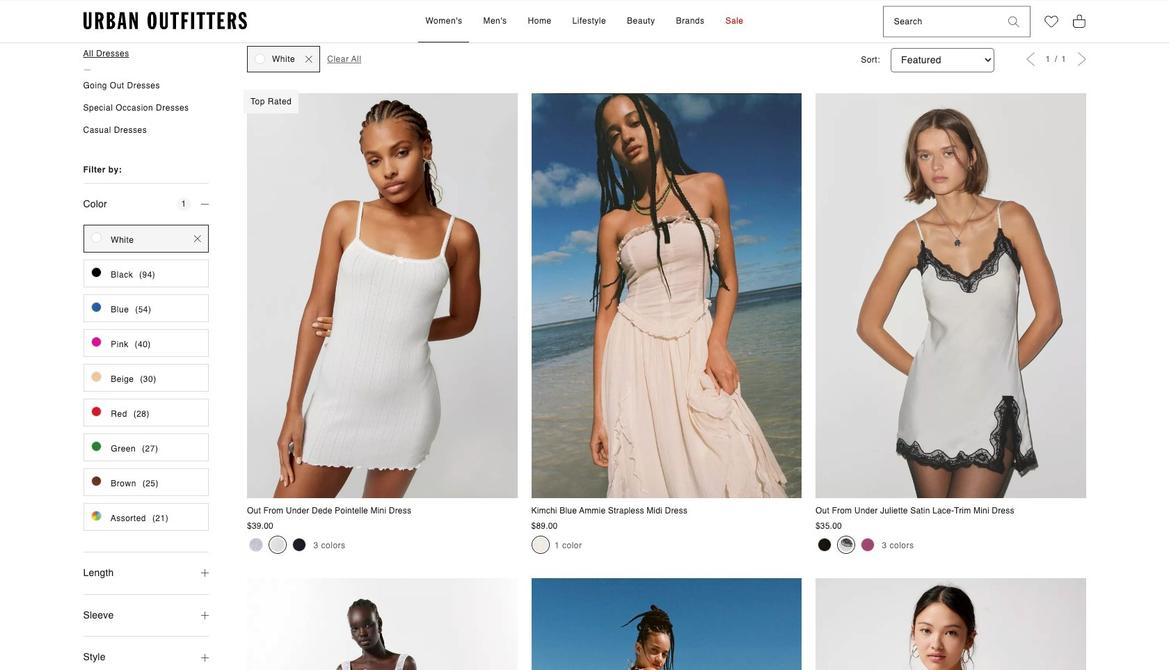 Task type: vqa. For each thing, say whether or not it's contained in the screenshot.
Sky icon on the left bottom
yes



Task type: describe. For each thing, give the bounding box(es) containing it.
Search text field
[[884, 7, 998, 37]]

sky image
[[249, 538, 263, 552]]

ivory image
[[534, 538, 547, 552]]

favorites image
[[1044, 15, 1058, 29]]

black image
[[292, 538, 306, 552]]

uo bella bow-back satin mini dress image
[[816, 578, 1086, 670]]

white + black image
[[839, 538, 853, 552]]

original price: $35.00 element
[[816, 521, 842, 531]]

black image
[[818, 538, 832, 552]]

fuchsia image
[[861, 538, 875, 552]]

my shopping bag image
[[1072, 13, 1086, 29]]

urban outfitters image
[[83, 12, 247, 30]]



Task type: locate. For each thing, give the bounding box(es) containing it.
main navigation element
[[300, 1, 869, 43]]

out from under juliette satin lace-trim mini dress image
[[816, 93, 1086, 498]]

white image
[[271, 538, 285, 552]]

lioness drop-waist mini dress image
[[247, 578, 518, 670]]

out from under dede pointelle mini dress image
[[247, 93, 518, 498]]

clear image
[[194, 235, 201, 242]]

uo everleigh halter midi dress image
[[531, 578, 802, 670]]

kimchi blue ammie strapless midi dress image
[[531, 93, 802, 498]]

original price: $89.00 element
[[531, 521, 558, 531]]

search image
[[1008, 16, 1019, 27]]

original price: $39.00 element
[[247, 521, 274, 531]]

None search field
[[884, 7, 998, 37]]



